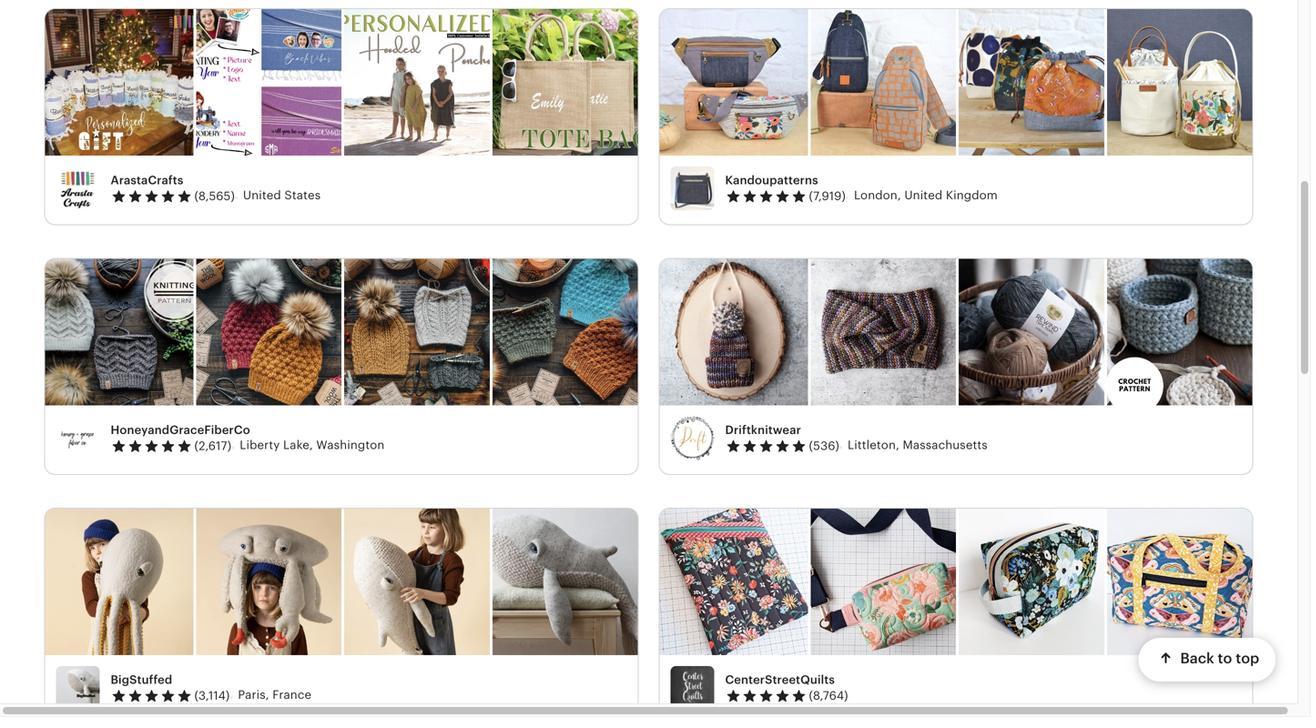 Task type: describe. For each thing, give the bounding box(es) containing it.
washington
[[317, 439, 385, 452]]

paris,
[[238, 689, 269, 702]]

2 united from the left
[[905, 189, 943, 202]]

kingdom
[[946, 189, 998, 202]]

kandoupatterns
[[726, 173, 819, 187]]

(3,114)
[[194, 690, 230, 703]]

london,
[[854, 189, 902, 202]]

france
[[273, 689, 312, 702]]

avatar belonging to driftknitwear image
[[671, 417, 715, 460]]

avatar belonging to centerstreetquilts image
[[671, 667, 715, 710]]

lake,
[[283, 439, 313, 452]]

avatar belonging to honeyandgracefiberco image
[[56, 417, 100, 460]]

back to top button
[[1139, 639, 1276, 682]]

avatar belonging to arastacrafts image
[[56, 167, 100, 210]]

(7,919)
[[809, 190, 846, 203]]

back
[[1181, 651, 1215, 667]]

top
[[1236, 651, 1260, 667]]

arastacrafts
[[111, 173, 184, 187]]

united states
[[243, 189, 321, 202]]

liberty lake, washington
[[240, 439, 385, 452]]

london, united kingdom
[[854, 189, 998, 202]]

states
[[285, 189, 321, 202]]



Task type: locate. For each thing, give the bounding box(es) containing it.
(8,565)
[[194, 190, 235, 203]]

(536)
[[809, 440, 840, 453]]

centerstreetquilts
[[726, 673, 835, 687]]

0 horizontal spatial united
[[243, 189, 281, 202]]

(2,617)
[[194, 440, 232, 453]]

massachusetts
[[903, 439, 988, 452]]

avatar belonging to kandoupatterns image
[[671, 167, 715, 210]]

united left states
[[243, 189, 281, 202]]

1 united from the left
[[243, 189, 281, 202]]

united
[[243, 189, 281, 202], [905, 189, 943, 202]]

united right london, at the right of the page
[[905, 189, 943, 202]]

driftknitwear
[[726, 423, 802, 437]]

avatar belonging to bigstuffed image
[[56, 667, 100, 710]]

honeyandgracefiberco
[[111, 423, 250, 437]]

(8,764)
[[809, 690, 849, 703]]

liberty
[[240, 439, 280, 452]]

paris, france
[[238, 689, 312, 702]]

bigstuffed
[[111, 673, 172, 687]]

1 horizontal spatial united
[[905, 189, 943, 202]]

littleton,
[[848, 439, 900, 452]]

littleton, massachusetts
[[848, 439, 988, 452]]

to
[[1218, 651, 1233, 667]]

item from this shop image
[[45, 9, 193, 156], [196, 9, 342, 156], [344, 9, 490, 156], [493, 9, 638, 156], [660, 9, 808, 156], [811, 9, 957, 156], [959, 9, 1105, 156], [1108, 9, 1253, 156], [45, 259, 193, 406], [196, 259, 342, 406], [344, 259, 490, 406], [493, 259, 638, 406], [660, 259, 808, 406], [811, 259, 957, 406], [959, 259, 1105, 406], [1108, 259, 1253, 406], [45, 509, 193, 656], [196, 509, 342, 656], [344, 509, 490, 656], [493, 509, 638, 656], [660, 509, 808, 656], [811, 509, 957, 656], [959, 509, 1105, 656], [1108, 509, 1253, 656]]

back to top
[[1181, 651, 1260, 667]]



Task type: vqa. For each thing, say whether or not it's contained in the screenshot.
the Avatar belonging to HoneyandGraceFiberCo at the left of the page
yes



